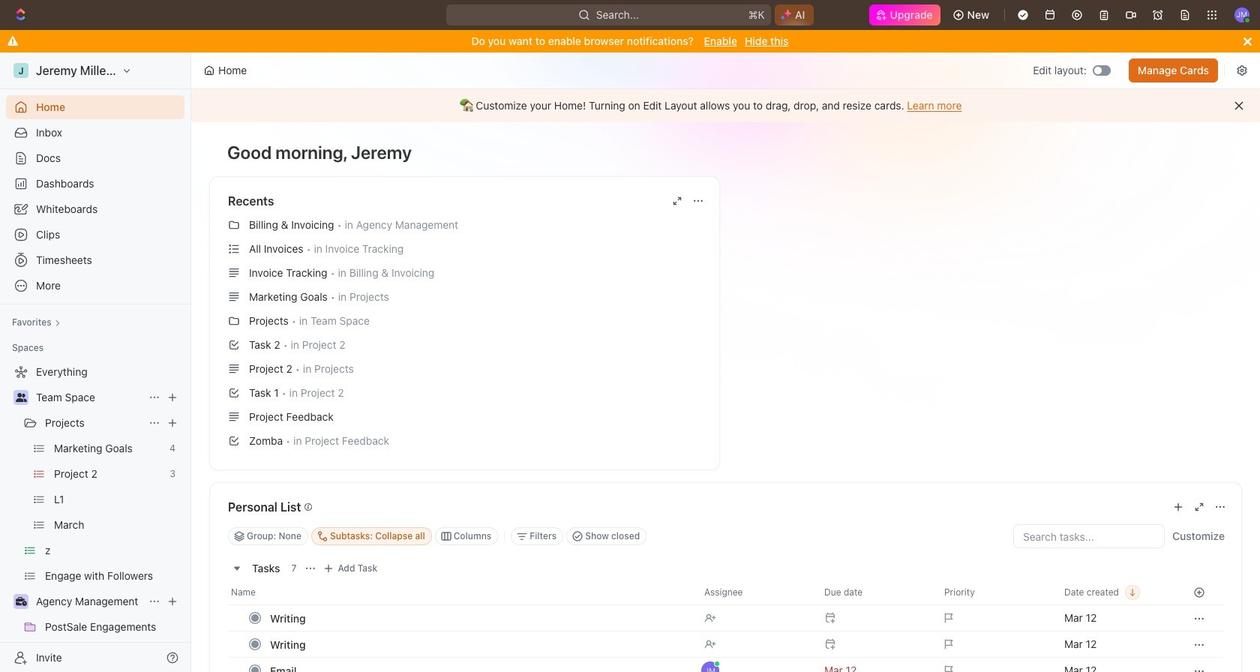 Task type: locate. For each thing, give the bounding box(es) containing it.
Search tasks... text field
[[1015, 525, 1165, 548]]

sidebar navigation
[[0, 53, 194, 672]]

user group image
[[15, 393, 27, 402]]

alert
[[191, 89, 1261, 122]]

tree
[[6, 360, 185, 672]]



Task type: vqa. For each thing, say whether or not it's contained in the screenshot.
"Sidebar" navigation
yes



Task type: describe. For each thing, give the bounding box(es) containing it.
tree inside sidebar navigation
[[6, 360, 185, 672]]

business time image
[[15, 597, 27, 606]]

tara shultz's workspace, , element
[[14, 63, 29, 78]]



